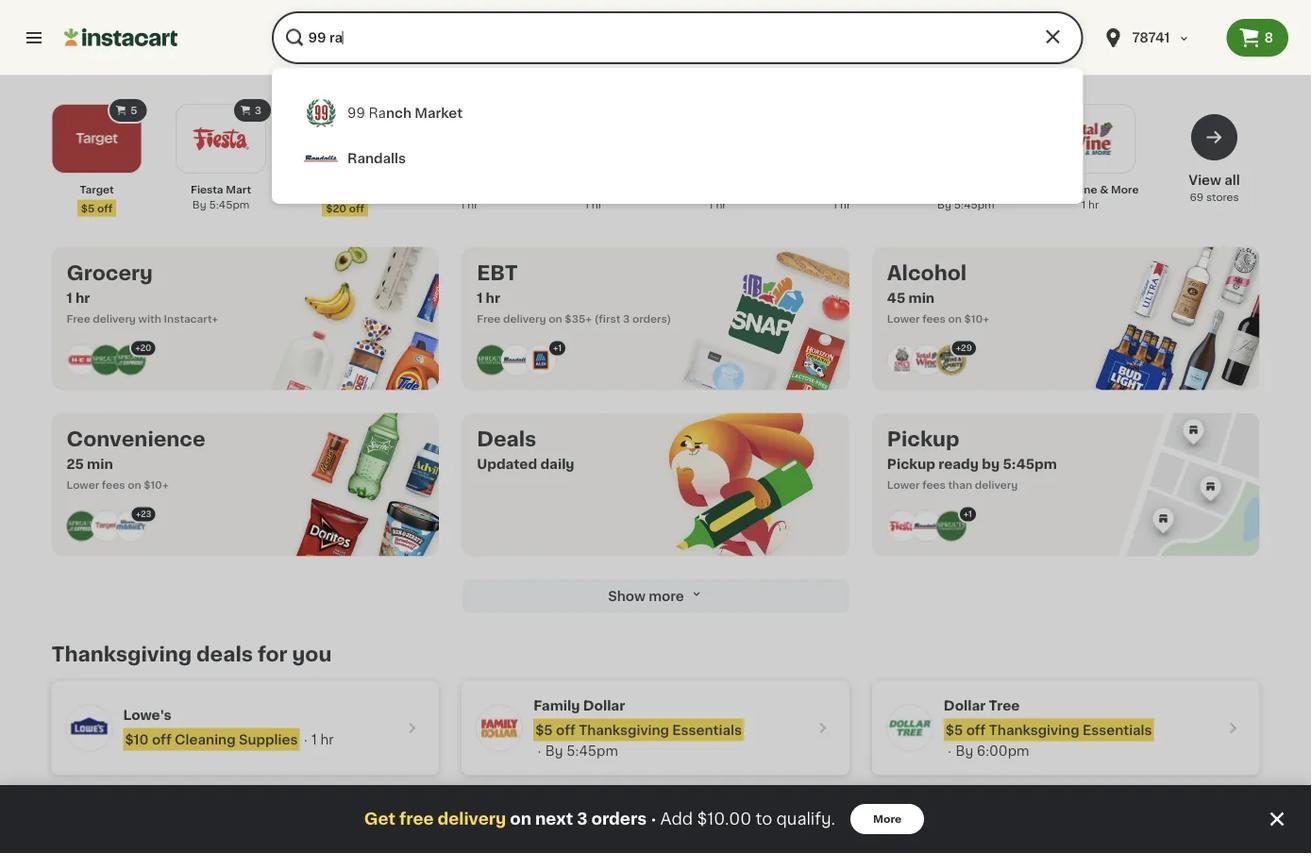 Task type: locate. For each thing, give the bounding box(es) containing it.
(first
[[595, 314, 621, 324]]

essentials for $5 off thanksgiving essentials by 6:00pm
[[1083, 724, 1153, 737]]

$5 down family
[[536, 724, 553, 737]]

$5 off thanksgiving essentials by 5:45pm
[[536, 724, 742, 758]]

2 essentials from the left
[[1083, 724, 1153, 737]]

grocery 1 hr free delivery with instacart+
[[67, 264, 218, 324]]

1 1 hr link from the left
[[420, 104, 519, 213]]

+ 20
[[135, 344, 152, 352]]

thanksgiving up lowe's
[[51, 645, 192, 665]]

qualify.
[[777, 812, 836, 828]]

0 vertical spatial $10+
[[965, 314, 990, 324]]

wine
[[1071, 185, 1098, 195]]

$5 inside $5 off thanksgiving essentials by 6:00pm
[[946, 724, 964, 737]]

off down target
[[97, 203, 113, 213]]

0 horizontal spatial essentials
[[673, 724, 742, 737]]

view all 69 stores
[[1189, 174, 1241, 203]]

thanksgiving inside $5 off thanksgiving essentials by 6:00pm
[[990, 724, 1080, 737]]

1 hr for third "1 hr" link from the right
[[585, 200, 603, 210]]

0 horizontal spatial free
[[67, 314, 90, 324]]

family dollar
[[534, 699, 625, 713]]

$5 off thanksgiving essentials by 6:00pm
[[946, 724, 1153, 758]]

+ down with
[[135, 344, 140, 352]]

pickup
[[888, 430, 960, 450], [888, 458, 936, 471]]

fees
[[923, 314, 946, 324], [102, 480, 125, 490], [923, 480, 946, 490]]

1 horizontal spatial 3
[[577, 812, 588, 828]]

cleaning
[[175, 733, 236, 747]]

1 horizontal spatial essentials
[[1083, 724, 1153, 737]]

$20
[[326, 203, 347, 213]]

23
[[141, 510, 152, 519]]

hr inside ebt 1 hr free delivery on $35+ (first 3 orders)
[[486, 291, 501, 305]]

more right &
[[1112, 185, 1140, 195]]

total wine & more 1 hr
[[1042, 185, 1140, 210]]

+ down ebt 1 hr free delivery on $35+ (first 3 orders)
[[554, 344, 559, 352]]

2 horizontal spatial thanksgiving
[[990, 724, 1080, 737]]

1 vertical spatial min
[[87, 458, 113, 471]]

min inside convenience 25 min lower fees on $10+
[[87, 458, 113, 471]]

by
[[983, 458, 1000, 471]]

essentials inside $5 off thanksgiving essentials by 6:00pm
[[1083, 724, 1153, 737]]

orders)
[[633, 314, 672, 324]]

by left "6:00pm"
[[956, 745, 974, 758]]

1 hr link
[[420, 104, 519, 213], [545, 104, 643, 213], [669, 104, 767, 213], [793, 104, 891, 213]]

hr
[[468, 200, 478, 210], [592, 200, 603, 210], [716, 200, 727, 210], [841, 200, 851, 210], [1089, 200, 1100, 210], [75, 291, 90, 305], [486, 291, 501, 305], [321, 733, 334, 747]]

search list box
[[287, 91, 1069, 189]]

fees down convenience heading
[[102, 480, 125, 490]]

lower
[[888, 314, 920, 324], [67, 480, 99, 490], [888, 480, 920, 490]]

0 vertical spatial 3
[[255, 105, 262, 116]]

$10+ for alcohol
[[965, 314, 990, 324]]

convenience 25 min lower fees on $10+
[[67, 430, 206, 490]]

+ down convenience 25 min lower fees on $10+
[[136, 510, 141, 519]]

20
[[140, 344, 152, 352]]

target $5 off
[[80, 185, 114, 213]]

8 button
[[1227, 19, 1289, 57]]

fees for convenience
[[102, 480, 125, 490]]

more right qualify.
[[874, 815, 902, 825]]

randalls
[[348, 152, 406, 165]]

on
[[549, 314, 563, 324], [949, 314, 962, 324], [128, 480, 141, 490], [510, 812, 532, 828]]

lower down "25"
[[67, 480, 99, 490]]

0 vertical spatial more
[[1112, 185, 1140, 195]]

1 horizontal spatial min
[[909, 291, 935, 305]]

grocery heading
[[67, 262, 218, 285]]

1 horizontal spatial free
[[477, 314, 501, 324]]

daily
[[541, 458, 575, 471]]

1 vertical spatial $10+
[[144, 480, 169, 490]]

1 horizontal spatial $5
[[536, 724, 553, 737]]

5:45pm up alcohol heading
[[955, 200, 995, 210]]

1 free from the left
[[67, 314, 90, 324]]

$10+ inside alcohol 45 min lower fees on $10+
[[965, 314, 990, 324]]

mart
[[226, 185, 251, 195]]

essentials
[[673, 724, 742, 737], [1083, 724, 1153, 737]]

delivery left with
[[93, 314, 136, 324]]

pickup heading
[[888, 428, 1058, 451]]

lower for alcohol
[[888, 314, 920, 324]]

alcohol 45 min lower fees on $10+
[[888, 264, 990, 324]]

off right $10
[[152, 733, 172, 747]]

delivery inside the 'pickup pickup ready by 5:45pm lower fees than delivery'
[[976, 480, 1019, 490]]

$10+ inside convenience 25 min lower fees on $10+
[[144, 480, 169, 490]]

free inside grocery 1 hr free delivery with instacart+
[[67, 314, 90, 324]]

on left next
[[510, 812, 532, 828]]

$10+ up 23
[[144, 480, 169, 490]]

+ 1 down than
[[964, 510, 973, 519]]

thanksgiving down family dollar
[[579, 724, 670, 737]]

min inside alcohol 45 min lower fees on $10+
[[909, 291, 935, 305]]

on inside convenience 25 min lower fees on $10+
[[128, 480, 141, 490]]

lower down 45
[[888, 314, 920, 324]]

+
[[135, 344, 140, 352], [554, 344, 559, 352], [957, 344, 962, 352], [136, 510, 141, 519], [964, 510, 969, 519]]

99 ra nch market
[[348, 107, 463, 120]]

3
[[255, 105, 262, 116], [623, 314, 630, 324], [577, 812, 588, 828]]

more
[[1112, 185, 1140, 195], [874, 815, 902, 825]]

free inside ebt 1 hr free delivery on $35+ (first 3 orders)
[[477, 314, 501, 324]]

Search field
[[272, 11, 1084, 64]]

on up + 23
[[128, 480, 141, 490]]

by inside by 5:45pm link
[[938, 200, 952, 210]]

ebt heading
[[477, 262, 672, 285]]

$20 off link
[[300, 104, 391, 217]]

1 horizontal spatial dollar
[[944, 699, 986, 713]]

dollar right family
[[583, 699, 625, 713]]

1 horizontal spatial $10+
[[965, 314, 990, 324]]

dollar left "tree"
[[944, 699, 986, 713]]

1 inside ebt 1 hr free delivery on $35+ (first 3 orders)
[[477, 291, 483, 305]]

off inside $5 off thanksgiving essentials by 5:45pm
[[556, 724, 576, 737]]

0 horizontal spatial $10+
[[144, 480, 169, 490]]

0 horizontal spatial 3
[[255, 105, 262, 116]]

free down grocery
[[67, 314, 90, 324]]

1 hr for fourth "1 hr" link from the left
[[834, 200, 851, 210]]

off for $5 off thanksgiving essentials by 5:45pm
[[556, 724, 576, 737]]

off down family
[[556, 724, 576, 737]]

$10 off cleaning supplies
[[125, 733, 298, 747]]

by
[[192, 200, 206, 210], [938, 200, 952, 210], [546, 745, 564, 758], [956, 745, 974, 758]]

0 horizontal spatial min
[[87, 458, 113, 471]]

1 vertical spatial more
[[874, 815, 902, 825]]

5:45pm inside by 5:45pm link
[[955, 200, 995, 210]]

min right "25"
[[87, 458, 113, 471]]

1 hr for first "1 hr" link
[[461, 200, 478, 210]]

off down dollar tree
[[967, 724, 986, 737]]

more inside total wine & more 1 hr
[[1112, 185, 1140, 195]]

fiesta mart by 5:45pm
[[191, 185, 251, 210]]

get
[[364, 812, 396, 828]]

more inside button
[[874, 815, 902, 825]]

alcohol
[[888, 264, 967, 283]]

off
[[97, 203, 113, 213], [349, 203, 365, 213], [556, 724, 576, 737], [967, 724, 986, 737], [152, 733, 172, 747]]

0 horizontal spatial dollar
[[583, 699, 625, 713]]

None search field
[[272, 11, 1084, 64]]

$5 down dollar tree
[[946, 724, 964, 737]]

2 dollar from the left
[[944, 699, 986, 713]]

1 hr
[[461, 200, 478, 210], [585, 200, 603, 210], [709, 200, 727, 210], [834, 200, 851, 210], [312, 733, 334, 747]]

0 horizontal spatial more
[[874, 815, 902, 825]]

78741 button
[[1091, 11, 1227, 64], [1103, 11, 1216, 64]]

delivery down the ebt
[[503, 314, 547, 324]]

on for alcohol
[[949, 314, 962, 324]]

orders
[[592, 812, 647, 828]]

5:45pm inside fiesta mart by 5:45pm
[[209, 200, 250, 210]]

1 essentials from the left
[[673, 724, 742, 737]]

with
[[138, 314, 161, 324]]

pickup up ready
[[888, 430, 960, 450]]

5:45pm inside $5 off thanksgiving essentials by 5:45pm
[[567, 745, 619, 758]]

dollar
[[583, 699, 625, 713], [944, 699, 986, 713]]

0 vertical spatial min
[[909, 291, 935, 305]]

1 horizontal spatial thanksgiving
[[579, 724, 670, 737]]

convenience heading
[[67, 428, 206, 451]]

2 78741 button from the left
[[1103, 11, 1216, 64]]

fees for alcohol
[[923, 314, 946, 324]]

by down the fiesta
[[192, 200, 206, 210]]

2 free from the left
[[477, 314, 501, 324]]

dollar tree
[[944, 699, 1020, 713]]

on left $35+
[[549, 314, 563, 324]]

family
[[534, 699, 580, 713]]

5:45pm down family dollar
[[567, 745, 619, 758]]

on inside treatment tracker modal dialog
[[510, 812, 532, 828]]

ready
[[939, 458, 979, 471]]

delivery
[[93, 314, 136, 324], [503, 314, 547, 324], [976, 480, 1019, 490], [438, 812, 507, 828]]

free for grocery
[[67, 314, 90, 324]]

pickup pickup ready by 5:45pm lower fees than delivery
[[888, 430, 1058, 490]]

delivery down by
[[976, 480, 1019, 490]]

1 vertical spatial 3
[[623, 314, 630, 324]]

by up alcohol heading
[[938, 200, 952, 210]]

hr inside total wine & more 1 hr
[[1089, 200, 1100, 210]]

5:45pm right by
[[1003, 458, 1058, 471]]

8
[[1265, 31, 1274, 44]]

lower left than
[[888, 480, 920, 490]]

on inside alcohol 45 min lower fees on $10+
[[949, 314, 962, 324]]

5:45pm
[[209, 200, 250, 210], [955, 200, 995, 210], [1003, 458, 1058, 471], [567, 745, 619, 758]]

$5 inside $5 off thanksgiving essentials by 5:45pm
[[536, 724, 553, 737]]

off inside $5 off thanksgiving essentials by 6:00pm
[[967, 724, 986, 737]]

+ down than
[[964, 510, 969, 519]]

2 horizontal spatial $5
[[946, 724, 964, 737]]

off for $20 off
[[349, 203, 365, 213]]

1 horizontal spatial more
[[1112, 185, 1140, 195]]

free
[[67, 314, 90, 324], [477, 314, 501, 324]]

fees down alcohol heading
[[923, 314, 946, 324]]

on for ebt
[[549, 314, 563, 324]]

pickup left ready
[[888, 458, 936, 471]]

fees inside alcohol 45 min lower fees on $10+
[[923, 314, 946, 324]]

5:45pm inside the 'pickup pickup ready by 5:45pm lower fees than delivery'
[[1003, 458, 1058, 471]]

add
[[661, 812, 693, 828]]

fees left than
[[923, 480, 946, 490]]

+ for grocery
[[135, 344, 140, 352]]

deals updated daily
[[477, 430, 575, 471]]

min down alcohol
[[909, 291, 935, 305]]

+ for pickup
[[964, 510, 969, 519]]

+ 1 for pickup
[[964, 510, 973, 519]]

hr inside grocery 1 hr free delivery with instacart+
[[75, 291, 90, 305]]

fees inside convenience 25 min lower fees on $10+
[[102, 480, 125, 490]]

1 vertical spatial + 1
[[964, 510, 973, 519]]

$5 down target
[[81, 203, 95, 213]]

essentials inside $5 off thanksgiving essentials by 5:45pm
[[673, 724, 742, 737]]

off inside target $5 off
[[97, 203, 113, 213]]

thanksgiving up "6:00pm"
[[990, 724, 1080, 737]]

$5
[[81, 203, 95, 213], [536, 724, 553, 737], [946, 724, 964, 737]]

delivery right 'free'
[[438, 812, 507, 828]]

lower inside convenience 25 min lower fees on $10+
[[67, 480, 99, 490]]

lower inside alcohol 45 min lower fees on $10+
[[888, 314, 920, 324]]

by inside $5 off thanksgiving essentials by 5:45pm
[[546, 745, 564, 758]]

on up + 29
[[949, 314, 962, 324]]

5:45pm down mart on the top left
[[209, 200, 250, 210]]

0 vertical spatial + 1
[[554, 344, 562, 352]]

0 vertical spatial pickup
[[888, 430, 960, 450]]

+ 1 down ebt 1 hr free delivery on $35+ (first 3 orders)
[[554, 344, 562, 352]]

1 horizontal spatial + 1
[[964, 510, 973, 519]]

nch
[[386, 107, 412, 120]]

thanksgiving inside $5 off thanksgiving essentials by 5:45pm
[[579, 724, 670, 737]]

0 horizontal spatial $5
[[81, 203, 95, 213]]

thanksgiving
[[51, 645, 192, 665], [579, 724, 670, 737], [990, 724, 1080, 737]]

+ 1
[[554, 344, 562, 352], [964, 510, 973, 519]]

2 horizontal spatial 3
[[623, 314, 630, 324]]

+ down alcohol 45 min lower fees on $10+
[[957, 344, 962, 352]]

+ 29
[[957, 344, 973, 352]]

total
[[1042, 185, 1069, 195]]

$10+ up 29
[[965, 314, 990, 324]]

1 vertical spatial pickup
[[888, 458, 936, 471]]

on inside ebt 1 hr free delivery on $35+ (first 3 orders)
[[549, 314, 563, 324]]

lower for convenience
[[67, 480, 99, 490]]

2 vertical spatial 3
[[577, 812, 588, 828]]

tree
[[989, 699, 1020, 713]]

stores
[[1207, 192, 1240, 203]]

25
[[67, 458, 84, 471]]

free down the ebt
[[477, 314, 501, 324]]

by down family
[[546, 745, 564, 758]]

off right $20
[[349, 203, 365, 213]]

+ 1 for ebt
[[554, 344, 562, 352]]

0 horizontal spatial + 1
[[554, 344, 562, 352]]

thanksgiving for family dollar
[[579, 724, 670, 737]]



Task type: vqa. For each thing, say whether or not it's contained in the screenshot.
65
no



Task type: describe. For each thing, give the bounding box(es) containing it.
free for ebt
[[477, 314, 501, 324]]

0 horizontal spatial thanksgiving
[[51, 645, 192, 665]]

2 pickup from the top
[[888, 458, 936, 471]]

fiesta
[[191, 185, 223, 195]]

view
[[1189, 174, 1222, 187]]

ebt 1 hr free delivery on $35+ (first 3 orders)
[[477, 264, 672, 324]]

deals
[[197, 645, 253, 665]]

deals heading
[[477, 428, 575, 451]]

$20 off
[[326, 203, 365, 213]]

randalls link
[[287, 136, 1069, 181]]

for
[[258, 645, 288, 665]]

thanksgiving deals for you
[[51, 645, 332, 665]]

thanksgiving for dollar tree
[[990, 724, 1080, 737]]

essentials for $5 off thanksgiving essentials by 5:45pm
[[673, 724, 742, 737]]

1 78741 button from the left
[[1091, 11, 1227, 64]]

more button
[[851, 805, 925, 835]]

$10+ for convenience
[[144, 480, 169, 490]]

3 inside treatment tracker modal dialog
[[577, 812, 588, 828]]

than
[[949, 480, 973, 490]]

$5 for dollar tree
[[946, 724, 964, 737]]

delivery inside ebt 1 hr free delivery on $35+ (first 3 orders)
[[503, 314, 547, 324]]

6:00pm
[[977, 745, 1030, 758]]

updated
[[477, 458, 538, 471]]

3 inside ebt 1 hr free delivery on $35+ (first 3 orders)
[[623, 314, 630, 324]]

by inside $5 off thanksgiving essentials by 6:00pm
[[956, 745, 974, 758]]

deals
[[477, 430, 537, 450]]

$35+
[[565, 314, 592, 324]]

target
[[80, 185, 114, 195]]

ebt
[[477, 264, 518, 283]]

lower inside the 'pickup pickup ready by 5:45pm lower fees than delivery'
[[888, 480, 920, 490]]

1 inside grocery 1 hr free delivery with instacart+
[[67, 291, 72, 305]]

instacart+
[[164, 314, 218, 324]]

5
[[131, 105, 137, 116]]

$10.00
[[698, 812, 752, 828]]

delivery inside grocery 1 hr free delivery with instacart+
[[93, 314, 136, 324]]

by inside fiesta mart by 5:45pm
[[192, 200, 206, 210]]

lowe's
[[123, 709, 172, 722]]

to
[[756, 812, 773, 828]]

delivery inside treatment tracker modal dialog
[[438, 812, 507, 828]]

1 dollar from the left
[[583, 699, 625, 713]]

1 pickup from the top
[[888, 430, 960, 450]]

+ for convenience
[[136, 510, 141, 519]]

off for $5 off thanksgiving essentials by 6:00pm
[[967, 724, 986, 737]]

fees inside the 'pickup pickup ready by 5:45pm lower fees than delivery'
[[923, 480, 946, 490]]

1 hr for 2nd "1 hr" link from right
[[709, 200, 727, 210]]

min for alcohol
[[909, 291, 935, 305]]

all
[[1225, 174, 1241, 187]]

you
[[292, 645, 332, 665]]

$5 inside target $5 off
[[81, 203, 95, 213]]

1 inside total wine & more 1 hr
[[1082, 200, 1086, 210]]

off for $10 off cleaning supplies
[[152, 733, 172, 747]]

by 5:45pm link
[[918, 104, 1016, 213]]

free
[[399, 812, 434, 828]]

+ for ebt
[[554, 344, 559, 352]]

by 5:45pm
[[938, 200, 995, 210]]

69
[[1191, 192, 1204, 203]]

•
[[651, 812, 657, 827]]

none search field inside "search products, stores, and recipes" element
[[272, 11, 1084, 64]]

ra
[[369, 107, 386, 120]]

78741
[[1133, 31, 1171, 44]]

+ for alcohol
[[957, 344, 962, 352]]

$10
[[125, 733, 149, 747]]

convenience
[[67, 430, 206, 450]]

supplies
[[239, 733, 298, 747]]

treatment tracker modal dialog
[[0, 786, 1312, 854]]

alcohol heading
[[888, 262, 990, 285]]

29
[[962, 344, 973, 352]]

&
[[1101, 185, 1109, 195]]

3 1 hr link from the left
[[669, 104, 767, 213]]

market
[[415, 107, 463, 120]]

grocery
[[67, 264, 153, 283]]

99
[[348, 107, 365, 120]]

4 1 hr link from the left
[[793, 104, 891, 213]]

next
[[536, 812, 574, 828]]

2 1 hr link from the left
[[545, 104, 643, 213]]

+ 23
[[136, 510, 152, 519]]

45
[[888, 291, 906, 305]]

min for convenience
[[87, 458, 113, 471]]

on for convenience
[[128, 480, 141, 490]]

search products, stores, and recipes element
[[0, 11, 1312, 854]]

get free delivery on next 3 orders • add $10.00 to qualify.
[[364, 812, 836, 828]]

$5 for family dollar
[[536, 724, 553, 737]]

instacart image
[[64, 26, 178, 49]]



